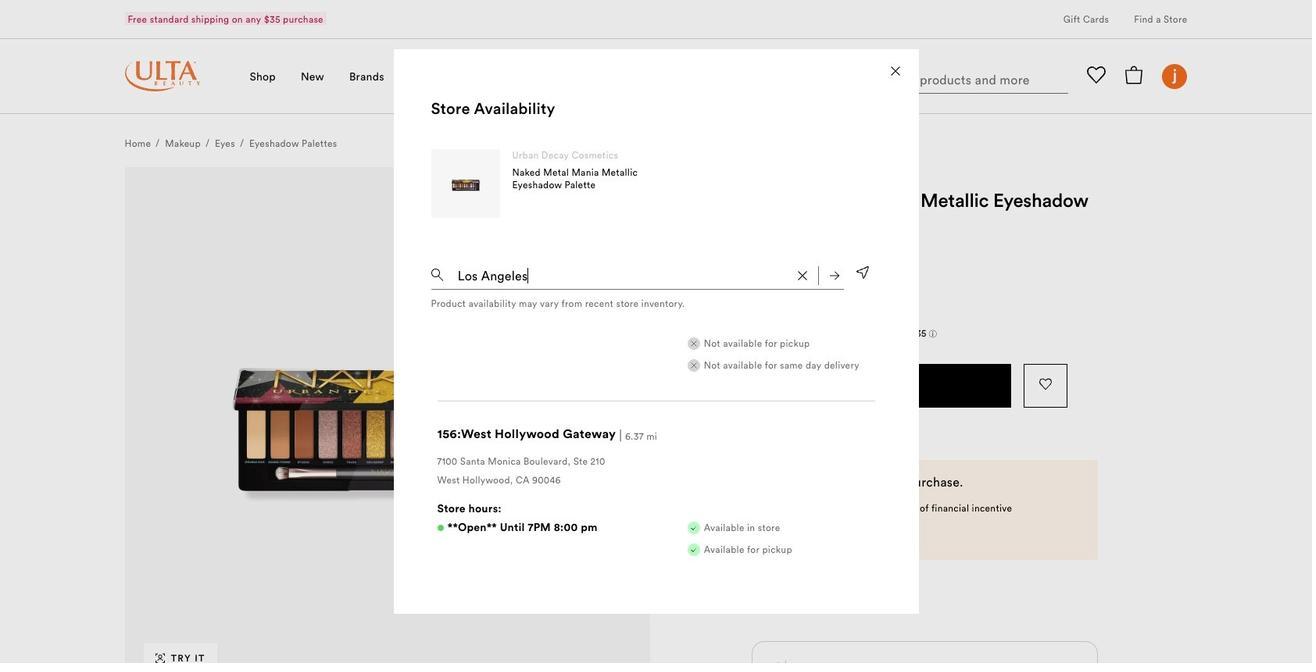 Task type: locate. For each thing, give the bounding box(es) containing it.
Search products and more search field
[[875, 63, 1064, 90]]

None search field
[[850, 59, 1069, 97]]

current location selected image
[[857, 267, 869, 279]]

0 items in bag image
[[1125, 66, 1144, 84]]

starfilled image
[[797, 263, 807, 273]]

favorites icon image
[[1088, 66, 1107, 84]]

Search city, state, or ZIP search field
[[456, 259, 788, 286]]

close image
[[891, 66, 900, 76]]

status
[[431, 219, 882, 583]]



Task type: describe. For each thing, give the bounding box(es) containing it.
clear search image
[[798, 271, 807, 280]]

starfilled image
[[788, 263, 797, 273]]

starhalf image
[[807, 263, 816, 273]]

try it urban decay cosmetics naked metal mania metallic eyeshadow palette #1 image
[[155, 654, 165, 664]]

search for stores image
[[830, 271, 839, 280]]



Task type: vqa. For each thing, say whether or not it's contained in the screenshot.
Corn
no



